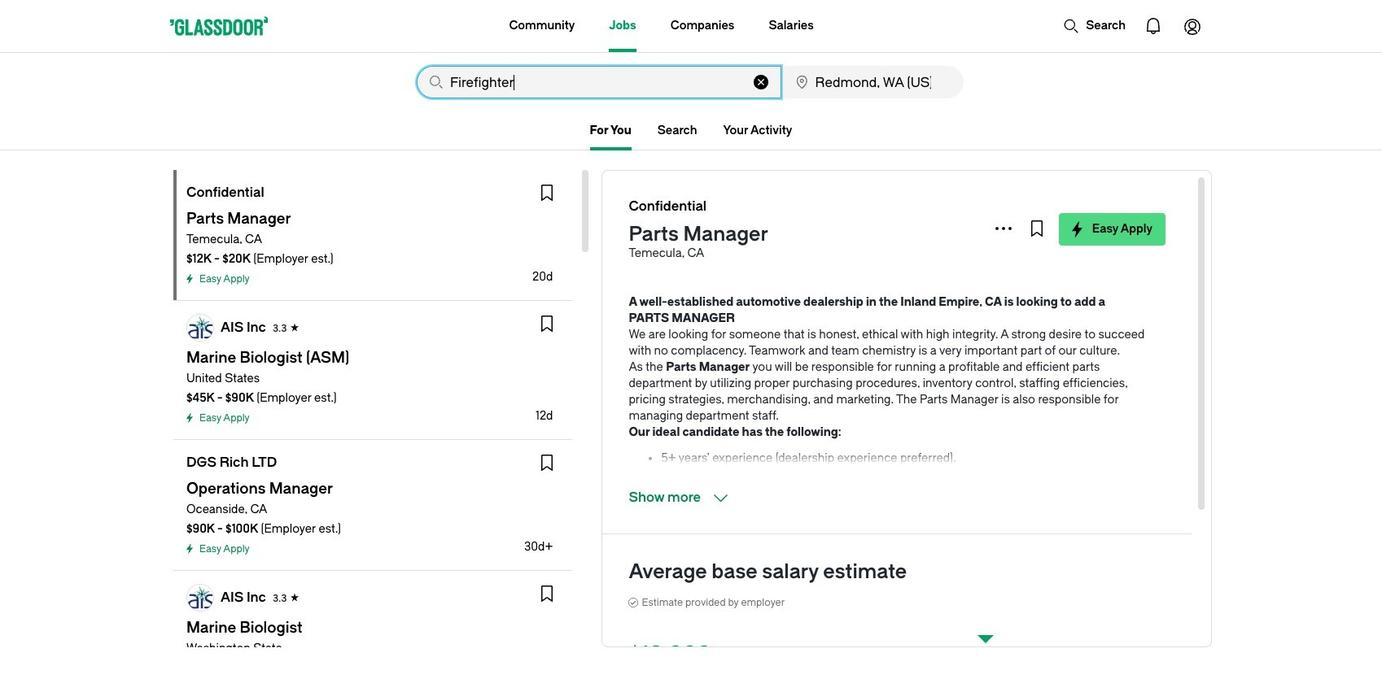 Task type: vqa. For each thing, say whether or not it's contained in the screenshot.
I'm striving to become a real estate lawyer. Does anyone have any experience in the field? if you could sum it up with one word what would it be?
no



Task type: describe. For each thing, give the bounding box(es) containing it.
clear input image
[[754, 75, 768, 90]]

1 ais inc logo image from the top
[[187, 315, 213, 341]]

none field the search location
[[783, 66, 964, 99]]



Task type: locate. For each thing, give the bounding box(es) containing it.
jobs list element
[[173, 170, 573, 680]]

None field
[[417, 66, 781, 99], [783, 66, 964, 99], [417, 66, 781, 99]]

lottie animation container image
[[444, 0, 510, 51], [444, 0, 510, 51], [1173, 7, 1213, 46], [1064, 18, 1080, 34]]

Search location field
[[783, 66, 964, 99]]

1 vertical spatial ais inc logo image
[[187, 586, 213, 612]]

ais inc logo image
[[187, 315, 213, 341], [187, 586, 213, 612]]

0 vertical spatial ais inc logo image
[[187, 315, 213, 341]]

lottie animation container image
[[1134, 7, 1173, 46], [1134, 7, 1173, 46], [1173, 7, 1213, 46], [1064, 18, 1080, 34]]

Search keyword field
[[417, 66, 781, 99]]

2 ais inc logo image from the top
[[187, 586, 213, 612]]



